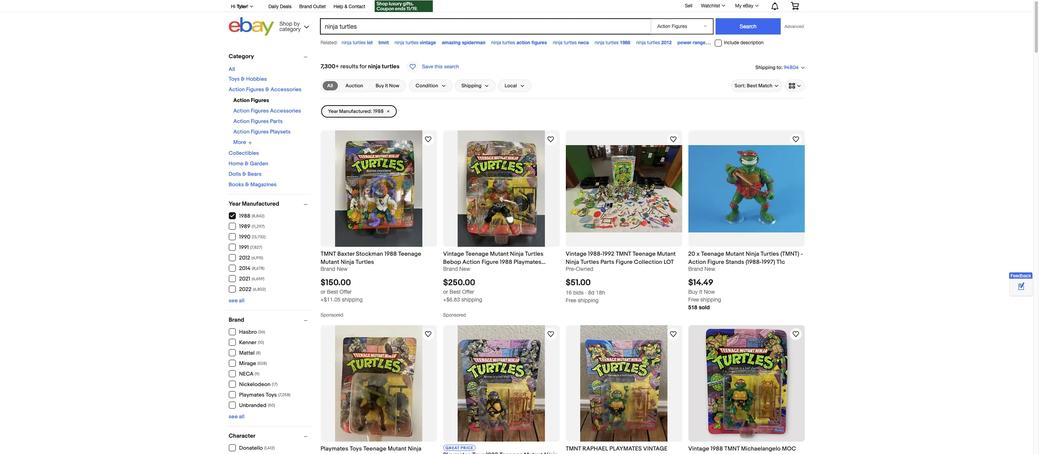Task type: locate. For each thing, give the bounding box(es) containing it.
advanced link
[[781, 19, 804, 34]]

best up the +$11.05 on the bottom of page
[[327, 289, 338, 295]]

(50)
[[268, 403, 275, 408]]

0 horizontal spatial buy
[[376, 83, 384, 89]]

tmnt link
[[379, 40, 389, 45]]

buy inside 'buy it now' link
[[376, 83, 384, 89]]

1 vertical spatial see all button
[[229, 413, 245, 420]]

0 horizontal spatial figure
[[482, 258, 499, 266]]

1988 inside year manufactured: 1988 link
[[373, 108, 384, 114]]

ninja for vintage
[[395, 40, 404, 45]]

rangers
[[693, 40, 710, 45]]

0 horizontal spatial all link
[[229, 66, 235, 73]]

2 see all from the top
[[229, 413, 245, 420]]

offer
[[340, 289, 352, 295], [462, 289, 474, 295]]

2 figure from the left
[[616, 258, 633, 266]]

ninja inside vintage 1988-1992 tmnt teenage mutant ninja turtles parts figure collection lot pre-owned
[[566, 258, 580, 266]]

1 or from the left
[[321, 289, 326, 295]]

turtles for 2012
[[647, 40, 660, 45]]

ninja turtles neca
[[553, 40, 589, 45]]

1990
[[239, 234, 251, 240]]

ninja for lot
[[342, 40, 352, 45]]

ninja turtles action figures
[[491, 40, 547, 45]]

1 vertical spatial all
[[239, 413, 245, 420]]

turtles inside ninja turtles action figures
[[503, 40, 515, 45]]

(8,678)
[[252, 266, 265, 271]]

0 horizontal spatial it
[[385, 83, 388, 89]]

0 vertical spatial it
[[385, 83, 388, 89]]

0 horizontal spatial parts
[[270, 118, 283, 125]]

toys up rocksteady
[[350, 445, 362, 453]]

toys up (50)
[[266, 392, 277, 398]]

1 horizontal spatial year
[[328, 108, 338, 114]]

turtles left neca
[[564, 40, 577, 45]]

2 new from the left
[[460, 266, 471, 272]]

watch tmnt baxter stockman 1988 teenage mutant ninja turtles image
[[424, 135, 433, 144]]

tmnt up teenage
[[566, 445, 581, 453]]

0 vertical spatial now
[[389, 83, 399, 89]]

all for year manufactured
[[239, 297, 245, 304]]

vintage inside vintage 1988 tmnt michaelangelo moc unpunched 10 back teenage mutan
[[689, 445, 710, 453]]

0 vertical spatial all link
[[229, 66, 235, 73]]

1 horizontal spatial best
[[450, 289, 461, 295]]

1 vertical spatial -
[[403, 453, 405, 454]]

accessories up playsets
[[270, 107, 301, 114]]

teenage inside vintage 1988-1992 tmnt teenage mutant ninja turtles parts figure collection lot pre-owned
[[633, 250, 656, 258]]

shipping for shipping to : 94804
[[756, 64, 776, 70]]

all down the 2022
[[239, 297, 245, 304]]

ninja right the related:
[[342, 40, 352, 45]]

None submit
[[716, 18, 781, 35]]

condition button
[[409, 80, 453, 92]]

figure inside vintage 1988-1992 tmnt teenage mutant ninja turtles parts figure collection lot pre-owned
[[616, 258, 633, 266]]

ninja right neca
[[595, 40, 605, 45]]

main content containing $150.00
[[318, 49, 808, 454]]

new inside the tmnt baxter stockman 1988 teenage mutant ninja turtles brand new
[[337, 266, 348, 272]]

(11,297)
[[252, 224, 265, 229]]

tmnt up 10
[[725, 445, 740, 453]]

turtles inside ninja turtles 1988
[[606, 40, 619, 45]]

mattel (8)
[[239, 350, 261, 356]]

ninja inside the ninja turtles vintage
[[395, 40, 404, 45]]

0 vertical spatial parts
[[270, 118, 283, 125]]

ninja inside playmates toys teenage mutant ninja turtles rocksteady playmates - 5009
[[408, 445, 422, 453]]

ninja inside ninja turtles action figures
[[491, 40, 501, 45]]

see all button for brand
[[229, 413, 245, 420]]

figure inside "vintage teenage mutant ninja turtles bebop action figure 1988 playmates sealed"
[[482, 258, 499, 266]]

listing options selector. gallery view selected. image
[[789, 83, 802, 89]]

1 vertical spatial it
[[700, 289, 703, 295]]

shipping up sold
[[701, 297, 722, 303]]

best inside 'dropdown button'
[[747, 83, 758, 89]]

0 horizontal spatial all
[[229, 66, 235, 73]]

0 horizontal spatial shipping
[[462, 83, 482, 89]]

sell
[[685, 3, 693, 8]]

$250.00
[[443, 278, 476, 288]]

now
[[389, 83, 399, 89], [704, 289, 715, 295]]

ninja for action
[[491, 40, 501, 45]]

2 horizontal spatial new
[[705, 266, 716, 272]]

action figures accessories link
[[233, 107, 301, 114]]

1 horizontal spatial parts
[[601, 258, 615, 266]]

turtles inside the ninja turtles vintage
[[406, 40, 419, 45]]

see all button down 'unbranded'
[[229, 413, 245, 420]]

offer down '$150.00'
[[340, 289, 352, 295]]

1 horizontal spatial or
[[443, 289, 448, 295]]

turtles
[[353, 40, 366, 45], [406, 40, 419, 45], [503, 40, 515, 45], [564, 40, 577, 45], [606, 40, 619, 45], [647, 40, 660, 45], [727, 40, 740, 45], [382, 63, 400, 70]]

turtles left vintage
[[406, 40, 419, 45]]

1 vertical spatial all link
[[323, 81, 338, 90]]

turtles inside the tmnt baxter stockman 1988 teenage mutant ninja turtles brand new
[[356, 258, 374, 266]]

0 vertical spatial -
[[801, 250, 803, 258]]

ninja down search for anything text box
[[491, 40, 501, 45]]

ninja for neca
[[553, 40, 563, 45]]

1 vertical spatial see
[[229, 413, 238, 420]]

teenage inside 20 x teenage mutant ninja turtles (tmnt) - action figure stands (1988-1997) t1c brand new
[[701, 250, 725, 258]]

now left condition
[[389, 83, 399, 89]]

parts inside vintage 1988-1992 tmnt teenage mutant ninja turtles parts figure collection lot pre-owned
[[601, 258, 615, 266]]

vintage up unpunched
[[689, 445, 710, 453]]

1 vertical spatial accessories
[[270, 107, 301, 114]]

figures
[[246, 86, 264, 93], [251, 97, 269, 104], [251, 107, 269, 114], [251, 118, 269, 125], [251, 128, 269, 135]]

1 vertical spatial buy
[[689, 289, 698, 295]]

(10)
[[258, 340, 264, 345]]

shipping for $250.00
[[462, 297, 482, 303]]

all down 7,300
[[327, 83, 333, 89]]

1 vertical spatial shipping
[[462, 83, 482, 89]]

1 horizontal spatial figure
[[616, 258, 633, 266]]

figures up action figures playsets link
[[251, 118, 269, 125]]

1 horizontal spatial all
[[327, 83, 333, 89]]

figure right brand new
[[482, 258, 499, 266]]

category
[[229, 53, 254, 60]]

vintage 1988-1992 tmnt teenage mutant ninja turtles parts figure collection lot link
[[566, 250, 682, 266]]

2 or from the left
[[443, 289, 448, 295]]

year
[[328, 108, 338, 114], [229, 200, 241, 207]]

- right (tmnt)
[[801, 250, 803, 258]]

shipping inside $51.00 16 bids · 8d 18h free shipping
[[578, 297, 599, 304]]

2021 (6,659)
[[239, 276, 264, 282]]

new up $250.00
[[460, 266, 471, 272]]

tmnt inside vintage 1988-1992 tmnt teenage mutant ninja turtles parts figure collection lot pre-owned
[[616, 250, 632, 258]]

playmates toys 1988 teenage mutant ninja turtles donatello figure unpunched image
[[458, 325, 545, 442]]

save
[[422, 64, 433, 69]]

best
[[747, 83, 758, 89], [327, 289, 338, 295], [450, 289, 461, 295]]

Search for anything text field
[[321, 19, 650, 34]]

this
[[435, 64, 443, 69]]

see all down 'unbranded'
[[229, 413, 245, 420]]

best for $250.00
[[450, 289, 461, 295]]

0 vertical spatial year
[[328, 108, 338, 114]]

all down 'unbranded'
[[239, 413, 245, 420]]

& right help
[[345, 4, 348, 9]]

collectibles home & garden dolls & bears books & magazines
[[229, 150, 277, 188]]

$150.00
[[321, 278, 351, 288]]

ninja for 2012
[[636, 40, 646, 45]]

brand outlet link
[[299, 3, 326, 11]]

1 all from the top
[[239, 297, 245, 304]]

your shopping cart image
[[791, 2, 800, 10]]

watchlist link
[[697, 1, 729, 10]]

1 vertical spatial now
[[704, 289, 715, 295]]

or up "+$6.83"
[[443, 289, 448, 295]]

offer inside $250.00 or best offer +$6.83 shipping
[[462, 289, 474, 295]]

2 vertical spatial toys
[[350, 445, 362, 453]]

2 all from the top
[[239, 413, 245, 420]]

vintage 1988-1992 tmnt teenage mutant ninja turtles parts figure collection lot image
[[566, 145, 682, 232]]

vintage for vintage 1988 tmnt michaelangelo moc unpunched 10 back teenage mutan
[[689, 445, 710, 453]]

all
[[229, 66, 235, 73], [327, 83, 333, 89]]

ninja right for
[[368, 63, 381, 70]]

0 horizontal spatial free
[[566, 297, 577, 304]]

1 vertical spatial 2012
[[239, 255, 250, 261]]

1 vertical spatial toys
[[266, 392, 277, 398]]

(36)
[[258, 329, 265, 335]]

best inside $150.00 or best offer +$11.05 shipping
[[327, 289, 338, 295]]

see all button for year manufactured
[[229, 297, 245, 304]]

& left hobbies
[[241, 76, 245, 82]]

0 vertical spatial 2012
[[662, 40, 672, 45]]

toys
[[229, 76, 240, 82], [266, 392, 277, 398], [350, 445, 362, 453]]

brand up $14.49
[[689, 266, 703, 272]]

year down books
[[229, 200, 241, 207]]

ninja inside the tmnt baxter stockman 1988 teenage mutant ninja turtles brand new
[[341, 258, 354, 266]]

2 see all button from the top
[[229, 413, 245, 420]]

it down $14.49
[[700, 289, 703, 295]]

20 x teenage mutant ninja turtles (tmnt) - action figure stands (1988-1997) t1c heading
[[689, 250, 803, 266]]

action inside 20 x teenage mutant ninja turtles (tmnt) - action figure stands (1988-1997) t1c brand new
[[689, 258, 706, 266]]

ninja right tmnt on the left
[[395, 40, 404, 45]]

toys inside playmates toys teenage mutant ninja turtles rocksteady playmates - 5009
[[350, 445, 362, 453]]

2 horizontal spatial figure
[[708, 258, 725, 266]]

1988 inside "vintage teenage mutant ninja turtles bebop action figure 1988 playmates sealed"
[[500, 258, 513, 266]]

tmnt baxter stockman 1988 teenage mutant ninja turtles heading
[[321, 250, 422, 266]]

1 horizontal spatial 2012
[[662, 40, 672, 45]]

mutant inside 20 x teenage mutant ninja turtles (tmnt) - action figure stands (1988-1997) t1c brand new
[[726, 250, 745, 258]]

all down category at the left
[[229, 66, 235, 73]]

0 horizontal spatial year
[[229, 200, 241, 207]]

toys & hobbies
[[229, 76, 267, 82]]

ninja inside ninja turtles lot
[[342, 40, 352, 45]]

1 see all from the top
[[229, 297, 245, 304]]

1 vertical spatial see all
[[229, 413, 245, 420]]

:
[[782, 64, 783, 70]]

figure
[[482, 258, 499, 266], [616, 258, 633, 266], [708, 258, 725, 266]]

2 horizontal spatial best
[[747, 83, 758, 89]]

2014
[[239, 265, 251, 272]]

year manufactured: 1988
[[328, 108, 384, 114]]

mirage
[[239, 360, 256, 367]]

rocksteady
[[341, 453, 373, 454]]

1 horizontal spatial it
[[700, 289, 703, 295]]

& right dolls
[[243, 171, 246, 177]]

playmates
[[610, 445, 642, 453]]

teenage inside vintage 1988 tmnt michaelangelo moc unpunched 10 back teenage mutan
[[748, 453, 771, 454]]

see all down the 2022
[[229, 297, 245, 304]]

all link down category at the left
[[229, 66, 235, 73]]

1 horizontal spatial free
[[689, 297, 699, 303]]

x
[[697, 250, 700, 258]]

raphael
[[583, 445, 608, 453]]

turtles right neca
[[606, 40, 619, 45]]

offer inside $150.00 or best offer +$11.05 shipping
[[340, 289, 352, 295]]

new up $14.49
[[705, 266, 716, 272]]

1 figure from the left
[[482, 258, 499, 266]]

0 vertical spatial shipping
[[756, 64, 776, 70]]

0 horizontal spatial 2012
[[239, 255, 250, 261]]

2021
[[239, 276, 250, 282]]

vintage up bebop
[[443, 250, 464, 258]]

1989
[[239, 223, 250, 230]]

brand inside account navigation
[[299, 4, 312, 9]]

20 x teenage mutant ninja turtles (tmnt) - action figure stands (1988-1997) t1c image
[[689, 145, 805, 232]]

turtles inside "vintage teenage mutant ninja turtles bebop action figure 1988 playmates sealed"
[[525, 250, 544, 258]]

0 vertical spatial see all
[[229, 297, 245, 304]]

brand up "hasbro"
[[229, 316, 244, 323]]

see all for year manufactured
[[229, 297, 245, 304]]

manufactured
[[242, 200, 279, 207]]

main content
[[318, 49, 808, 454]]

amazing spiderman
[[442, 40, 486, 45]]

it right auction
[[385, 83, 388, 89]]

1 horizontal spatial new
[[460, 266, 471, 272]]

ninja right figures
[[553, 40, 563, 45]]

turtles inside "ninja turtles neca"
[[564, 40, 577, 45]]

shipping inside $250.00 or best offer +$6.83 shipping
[[462, 297, 482, 303]]

turtles left power at the top of the page
[[647, 40, 660, 45]]

neca
[[578, 40, 589, 45]]

new down the baxter
[[337, 266, 348, 272]]

daily deals
[[269, 4, 292, 9]]

shipping inside $150.00 or best offer +$11.05 shipping
[[342, 297, 363, 303]]

action
[[517, 40, 531, 45]]

2 offer from the left
[[462, 289, 474, 295]]

kenner (10)
[[239, 339, 264, 346]]

0 horizontal spatial new
[[337, 266, 348, 272]]

1 horizontal spatial -
[[801, 250, 803, 258]]

0 vertical spatial all
[[239, 297, 245, 304]]

shipping for shipping
[[462, 83, 482, 89]]

0 horizontal spatial best
[[327, 289, 338, 295]]

tmnt left the baxter
[[321, 250, 336, 258]]

sell link
[[682, 3, 696, 8]]

turtles inside ninja turtles 2012
[[647, 40, 660, 45]]

turtles inside ninja turtles lot
[[353, 40, 366, 45]]

& up dolls & bears link
[[245, 160, 249, 167]]

donatello
[[239, 445, 263, 451]]

playsets
[[270, 128, 291, 135]]

account navigation
[[227, 0, 805, 13]]

sort: best match button
[[732, 80, 783, 92]]

1 vertical spatial parts
[[601, 258, 615, 266]]

year for year manufactured: 1988
[[328, 108, 338, 114]]

turtles for lot
[[353, 40, 366, 45]]

see all button down the 2022
[[229, 297, 245, 304]]

my ebay
[[736, 3, 754, 9]]

10
[[726, 453, 732, 454]]

hi
[[231, 4, 235, 9]]

1 horizontal spatial offer
[[462, 289, 474, 295]]

ninja right ninja turtles 1988
[[636, 40, 646, 45]]

2 horizontal spatial toys
[[350, 445, 362, 453]]

0 horizontal spatial vintage
[[443, 250, 464, 258]]

auction link
[[341, 81, 368, 90]]

best inside $250.00 or best offer +$6.83 shipping
[[450, 289, 461, 295]]

0 horizontal spatial or
[[321, 289, 326, 295]]

2 see from the top
[[229, 413, 238, 420]]

1 offer from the left
[[340, 289, 352, 295]]

brand up $250.00
[[443, 266, 458, 272]]

new inside 20 x teenage mutant ninja turtles (tmnt) - action figure stands (1988-1997) t1c brand new
[[705, 266, 716, 272]]

ninja inside ninja turtles 1988
[[595, 40, 605, 45]]

stands
[[726, 258, 745, 266]]

vintage inside vintage 1988-1992 tmnt teenage mutant ninja turtles parts figure collection lot pre-owned
[[566, 250, 587, 258]]

1 horizontal spatial now
[[704, 289, 715, 295]]

& down hobbies
[[266, 86, 269, 93]]

turtles left description
[[727, 40, 740, 45]]

ninja inside ninja turtles 2012
[[636, 40, 646, 45]]

or up the +$11.05 on the bottom of page
[[321, 289, 326, 295]]

auction
[[346, 83, 363, 89]]

shipping inside $14.49 buy it now free shipping 518 sold
[[701, 297, 722, 303]]

get the coupon image
[[375, 0, 433, 12]]

brand left outlet
[[299, 4, 312, 9]]

buy right auction link
[[376, 83, 384, 89]]

0 vertical spatial see all button
[[229, 297, 245, 304]]

year left the manufactured:
[[328, 108, 338, 114]]

parts up playsets
[[270, 118, 283, 125]]

vintage inside "vintage teenage mutant ninja turtles bebop action figure 1988 playmates sealed"
[[443, 250, 464, 258]]

tmnt raphael playmates vintage teenage mutant ninja turtles 1988 unpunched image
[[581, 325, 668, 442]]

figure for $14.49
[[708, 258, 725, 266]]

1 vertical spatial year
[[229, 200, 241, 207]]

action figures parts link
[[233, 118, 283, 125]]

best right sort:
[[747, 83, 758, 89]]

figure left stands
[[708, 258, 725, 266]]

0 vertical spatial toys
[[229, 76, 240, 82]]

tmnt baxter stockman 1988 teenage mutant ninja turtles brand new
[[321, 250, 422, 272]]

ninja inside "ninja turtles neca"
[[553, 40, 563, 45]]

brand for brand outlet
[[299, 4, 312, 9]]

0 horizontal spatial offer
[[340, 289, 352, 295]]

include
[[724, 40, 739, 45]]

0 horizontal spatial -
[[403, 453, 405, 454]]

figures down action figures & accessories
[[251, 97, 269, 104]]

watch tmnt raphael playmates vintage teenage mutant ninja turtles 1988 unpunched image
[[669, 330, 678, 339]]

by
[[294, 20, 300, 27]]

2012 left power at the top of the page
[[662, 40, 672, 45]]

playmates toys teenage mutant ninja turtles rocksteady playmates - 5009 heading
[[321, 445, 422, 454]]

tmnt inside the tmnt baxter stockman 1988 teenage mutant ninja turtles brand new
[[321, 250, 336, 258]]

1 see all button from the top
[[229, 297, 245, 304]]

(9)
[[255, 371, 260, 376]]

hi tyler !
[[231, 3, 248, 9]]

(7,258)
[[278, 392, 291, 397]]

watch playmates toys teenage mutant ninja turtles rocksteady playmates - 5009 image
[[424, 330, 433, 339]]

playmates inside "vintage teenage mutant ninja turtles bebop action figure 1988 playmates sealed"
[[514, 258, 542, 266]]

3 new from the left
[[705, 266, 716, 272]]

- inside 20 x teenage mutant ninja turtles (tmnt) - action figure stands (1988-1997) t1c brand new
[[801, 250, 803, 258]]

0 vertical spatial buy
[[376, 83, 384, 89]]

now down $14.49
[[704, 289, 715, 295]]

shipping button
[[455, 80, 496, 92]]

ninja inside 20 x teenage mutant ninja turtles (tmnt) - action figure stands (1988-1997) t1c brand new
[[746, 250, 760, 258]]

turtles inside 20 x teenage mutant ninja turtles (tmnt) - action figure stands (1988-1997) t1c brand new
[[761, 250, 780, 258]]

figure inside 20 x teenage mutant ninja turtles (tmnt) - action figure stands (1988-1997) t1c brand new
[[708, 258, 725, 266]]

see all for brand
[[229, 413, 245, 420]]

accessories inside action figures action figures accessories action figures parts action figures playsets
[[270, 107, 301, 114]]

turtles left lot
[[353, 40, 366, 45]]

for
[[360, 63, 367, 70]]

(528)
[[258, 361, 267, 366]]

daily deals link
[[269, 3, 292, 11]]

1988 inside vintage 1988 tmnt michaelangelo moc unpunched 10 back teenage mutan
[[711, 445, 723, 453]]

bebop
[[443, 258, 461, 266]]

1991 (7,827)
[[239, 244, 262, 251]]

best up "+$6.83"
[[450, 289, 461, 295]]

1 see from the top
[[229, 297, 238, 304]]

free up 518
[[689, 297, 699, 303]]

category
[[280, 26, 301, 32]]

shipping right "+$6.83"
[[462, 297, 482, 303]]

home & garden link
[[229, 160, 268, 167]]

owned
[[576, 266, 594, 272]]

or inside $150.00 or best offer +$11.05 shipping
[[321, 289, 326, 295]]

t1c
[[777, 258, 786, 266]]

1 new from the left
[[337, 266, 348, 272]]

turtles left action
[[503, 40, 515, 45]]

All selected text field
[[327, 82, 333, 89]]

buy it now link
[[371, 81, 404, 90]]

brand up '$150.00'
[[321, 266, 335, 272]]

condition
[[416, 83, 438, 89]]

shipping inside shipping to : 94804
[[756, 64, 776, 70]]

1 horizontal spatial buy
[[689, 289, 698, 295]]

buy down $14.49
[[689, 289, 698, 295]]

brand for brand new
[[443, 266, 458, 272]]

toys left hobbies
[[229, 76, 240, 82]]

figure left collection
[[616, 258, 633, 266]]

1 horizontal spatial toys
[[266, 392, 277, 398]]

2012 up the 2014
[[239, 255, 250, 261]]

my ebay link
[[731, 1, 762, 10]]

or inside $250.00 or best offer +$6.83 shipping
[[443, 289, 448, 295]]

vintage up pre-
[[566, 250, 587, 258]]

parts down 1992 on the bottom
[[601, 258, 615, 266]]

shipping right the +$11.05 on the bottom of page
[[342, 297, 363, 303]]

bids
[[574, 290, 584, 296]]

free down 16
[[566, 297, 577, 304]]

- left 5009
[[403, 453, 405, 454]]

1 horizontal spatial vintage
[[566, 250, 587, 258]]

shipping down ·
[[578, 297, 599, 304]]

1 vertical spatial all
[[327, 83, 333, 89]]

vintage teenage mutant ninja turtles bebop action figure 1988 playmates sealed image
[[458, 130, 545, 247]]

0 vertical spatial see
[[229, 297, 238, 304]]

shipping inside dropdown button
[[462, 83, 482, 89]]

3 figure from the left
[[708, 258, 725, 266]]

2 horizontal spatial vintage
[[689, 445, 710, 453]]

heading
[[443, 451, 558, 454]]

tmnt right 1992 on the bottom
[[616, 250, 632, 258]]

all link down 7,300
[[323, 81, 338, 90]]

accessories up the action figures accessories 'link'
[[271, 86, 302, 93]]

offer down $250.00
[[462, 289, 474, 295]]

1 horizontal spatial shipping
[[756, 64, 776, 70]]



Task type: describe. For each thing, give the bounding box(es) containing it.
mirage (528)
[[239, 360, 267, 367]]

mutant inside "vintage teenage mutant ninja turtles bebop action figure 1988 playmates sealed"
[[490, 250, 509, 258]]

(8,862)
[[252, 213, 265, 218]]

or for $150.00
[[321, 289, 326, 295]]

figures up action figures parts link
[[251, 107, 269, 114]]

collectibles link
[[229, 150, 259, 156]]

watch playmates toys 1988 teenage mutant ninja turtles donatello figure unpunched image
[[546, 330, 556, 339]]

0 horizontal spatial toys
[[229, 76, 240, 82]]

parts inside action figures action figures accessories action figures parts action figures playsets
[[270, 118, 283, 125]]

advanced
[[785, 24, 804, 29]]

(13,732)
[[252, 234, 266, 239]]

great price button
[[443, 445, 476, 451]]

2014 (8,678)
[[239, 265, 265, 272]]

0 horizontal spatial now
[[389, 83, 399, 89]]

moc
[[782, 445, 797, 453]]

unbranded
[[239, 402, 267, 409]]

related:
[[321, 40, 338, 45]]

16
[[566, 290, 572, 296]]

free inside $51.00 16 bids · 8d 18h free shipping
[[566, 297, 577, 304]]

teenage inside the tmnt baxter stockman 1988 teenage mutant ninja turtles brand new
[[398, 250, 422, 258]]

offer for $250.00
[[462, 289, 474, 295]]

amazing
[[442, 40, 461, 45]]

teenage inside playmates toys teenage mutant ninja turtles rocksteady playmates - 5009
[[363, 445, 387, 453]]

buy inside $14.49 buy it now free shipping 518 sold
[[689, 289, 698, 295]]

brand for brand
[[229, 316, 244, 323]]

power rangers
[[678, 40, 710, 45]]

mutant inside playmates toys teenage mutant ninja turtles rocksteady playmates - 5009
[[388, 445, 407, 453]]

brand inside 20 x teenage mutant ninja turtles (tmnt) - action figure stands (1988-1997) t1c brand new
[[689, 266, 703, 272]]

tmnt baxter stockman 1988 teenage mutant ninja turtles link
[[321, 250, 437, 266]]

ninja for 1988
[[595, 40, 605, 45]]

shop
[[280, 20, 292, 27]]

turtles inside playmates toys teenage mutant ninja turtles rocksteady playmates - 5009
[[321, 453, 339, 454]]

free inside $14.49 buy it now free shipping 518 sold
[[689, 297, 699, 303]]

vintage for vintage teenage mutant ninja turtles bebop action figure 1988 playmates sealed
[[443, 250, 464, 258]]

1990 (13,732)
[[239, 234, 266, 240]]

deals
[[280, 4, 292, 9]]

vintage 1988 tmnt michaelangelo moc unpunched 10 back teenage mutan heading
[[689, 445, 797, 454]]

include description
[[724, 40, 764, 45]]

figures down hobbies
[[246, 86, 264, 93]]

more
[[233, 139, 246, 146]]

nickelodeon (17)
[[239, 381, 278, 388]]

vintage
[[644, 445, 668, 453]]

toys for playmates toys (7,258)
[[266, 392, 277, 398]]

$14.49
[[689, 278, 714, 288]]

teenage inside "vintage teenage mutant ninja turtles bebop action figure 1988 playmates sealed"
[[466, 250, 489, 258]]

watch vintage 1988 tmnt michaelangelo moc unpunched 10 back teenage mutant ninja image
[[791, 330, 801, 339]]

+$6.83
[[443, 297, 460, 303]]

- inside playmates toys teenage mutant ninja turtles rocksteady playmates - 5009
[[403, 453, 405, 454]]

tmnt inside tmnt raphael playmates vintage teenage mutant ninja turtles 198
[[566, 445, 581, 453]]

outlet
[[313, 4, 326, 9]]

collectibles
[[229, 150, 259, 156]]

lot
[[664, 258, 674, 266]]

nickelodeon
[[239, 381, 271, 388]]

shop by category banner
[[227, 0, 805, 38]]

vintage for vintage 1988-1992 tmnt teenage mutant ninja turtles parts figure collection lot pre-owned
[[566, 250, 587, 258]]

518
[[689, 304, 698, 311]]

see for brand
[[229, 413, 238, 420]]

all for brand
[[239, 413, 245, 420]]

5009
[[407, 453, 421, 454]]

watch 20 x teenage mutant ninja turtles (tmnt) - action figure stands (1988-1997) t1c image
[[791, 135, 801, 144]]

manufactured:
[[339, 108, 372, 114]]

baxter
[[338, 250, 355, 258]]

& down dolls & bears link
[[245, 181, 249, 188]]

michaelangelo
[[741, 445, 781, 453]]

turtles inside vintage 1988-1992 tmnt teenage mutant ninja turtles parts figure collection lot pre-owned
[[581, 258, 599, 266]]

sort:
[[735, 83, 746, 89]]

brand new
[[443, 266, 471, 272]]

ninja turtles vintage
[[395, 40, 436, 45]]

year for year manufactured
[[229, 200, 241, 207]]

results
[[341, 63, 358, 70]]

tyler
[[237, 3, 247, 9]]

1989 (11,297)
[[239, 223, 265, 230]]

shipping for $14.49
[[701, 297, 722, 303]]

collection
[[634, 258, 663, 266]]

turtles for vintage
[[406, 40, 419, 45]]

(6,659)
[[252, 276, 264, 281]]

1991
[[239, 244, 249, 251]]

feedback
[[1011, 273, 1032, 279]]

garden
[[250, 160, 268, 167]]

watch vintage teenage mutant ninja turtles bebop action figure 1988 playmates sealed image
[[546, 135, 556, 144]]

vintage teenage mutant ninja turtles bebop action figure 1988 playmates sealed heading
[[443, 250, 546, 274]]

action figures action figures accessories action figures parts action figures playsets
[[233, 97, 301, 135]]

tmnt baxter stockman 1988 teenage mutant ninja turtles image
[[335, 130, 423, 247]]

unbranded (50)
[[239, 402, 275, 409]]

great price
[[446, 446, 474, 451]]

figures
[[532, 40, 547, 45]]

7,300 + results for ninja turtles
[[321, 63, 400, 70]]

0 vertical spatial all
[[229, 66, 235, 73]]

hasbro
[[239, 329, 257, 335]]

vintage 1988 tmnt michaelangelo moc unpunched 10 back teenage mutant ninja image
[[689, 325, 805, 442]]

turtles for action
[[503, 40, 515, 45]]

shipping for $150.00
[[342, 297, 363, 303]]

shop by category
[[280, 20, 301, 32]]

ninja
[[617, 453, 634, 454]]

see for year manufactured
[[229, 297, 238, 304]]

neca (9)
[[239, 371, 260, 377]]

turtles for neca
[[564, 40, 577, 45]]

power
[[678, 40, 692, 45]]

+
[[335, 63, 339, 70]]

mutant inside the tmnt baxter stockman 1988 teenage mutant ninja turtles brand new
[[321, 258, 340, 266]]

hobbies
[[246, 76, 267, 82]]

or for $250.00
[[443, 289, 448, 295]]

1992
[[603, 250, 615, 258]]

sealed
[[443, 267, 462, 274]]

brand outlet
[[299, 4, 326, 9]]

tmnt raphael playmates vintage teenage mutant ninja turtles 198 heading
[[566, 445, 677, 454]]

shop by category button
[[276, 17, 311, 34]]

playmates toys teenage mutant ninja turtles rocksteady playmates - 5009 image
[[335, 325, 423, 442]]

local
[[505, 83, 517, 89]]

it inside $14.49 buy it now free shipping 518 sold
[[700, 289, 703, 295]]

ninja right rangers
[[716, 40, 726, 45]]

offer for $150.00
[[340, 289, 352, 295]]

mutant inside vintage 1988-1992 tmnt teenage mutant ninja turtles parts figure collection lot pre-owned
[[657, 250, 676, 258]]

(6,915)
[[252, 255, 263, 260]]

ninja turtles
[[716, 40, 741, 45]]

none submit inside shop by category banner
[[716, 18, 781, 35]]

buy it now
[[376, 83, 399, 89]]

year manufactured
[[229, 200, 279, 207]]

1 horizontal spatial all link
[[323, 81, 338, 90]]

search
[[444, 64, 459, 69]]

8d
[[588, 290, 595, 296]]

best for $150.00
[[327, 289, 338, 295]]

tmnt inside vintage 1988 tmnt michaelangelo moc unpunched 10 back teenage mutan
[[725, 445, 740, 453]]

description
[[741, 40, 764, 45]]

action inside "vintage teenage mutant ninja turtles bebop action figure 1988 playmates sealed"
[[463, 258, 481, 266]]

save this search button
[[404, 60, 462, 73]]

0 vertical spatial accessories
[[271, 86, 302, 93]]

mutant
[[593, 453, 616, 454]]

brand button
[[229, 316, 311, 323]]

·
[[585, 290, 587, 296]]

vintage 1988-1992 tmnt teenage mutant ninja turtles parts figure collection lot heading
[[566, 250, 676, 266]]

turtles for 1988
[[606, 40, 619, 45]]

toys for playmates toys teenage mutant ninja turtles rocksteady playmates - 5009
[[350, 445, 362, 453]]

brand inside the tmnt baxter stockman 1988 teenage mutant ninja turtles brand new
[[321, 266, 335, 272]]

ninja turtles lot
[[342, 40, 373, 45]]

1988 inside the tmnt baxter stockman 1988 teenage mutant ninja turtles brand new
[[385, 250, 397, 258]]

vintage teenage mutant ninja turtles bebop action figure 1988 playmates sealed
[[443, 250, 544, 274]]

figures down action figures parts link
[[251, 128, 269, 135]]

books & magazines link
[[229, 181, 277, 188]]

ninja inside "vintage teenage mutant ninja turtles bebop action figure 1988 playmates sealed"
[[510, 250, 524, 258]]

& inside account navigation
[[345, 4, 348, 9]]

now inside $14.49 buy it now free shipping 518 sold
[[704, 289, 715, 295]]

2012 (6,915)
[[239, 255, 263, 261]]

1997)
[[762, 258, 776, 266]]

more button
[[233, 139, 252, 146]]

year manufactured: 1988 link
[[321, 105, 397, 118]]

figure for $51.00
[[616, 258, 633, 266]]

(tmnt)
[[781, 250, 800, 258]]

watch vintage 1988-1992 tmnt teenage mutant ninja turtles parts figure collection lot image
[[669, 135, 678, 144]]

donatello (1,412)
[[239, 445, 275, 451]]

turtles up 'buy it now' link
[[382, 63, 400, 70]]



Task type: vqa. For each thing, say whether or not it's contained in the screenshot.


